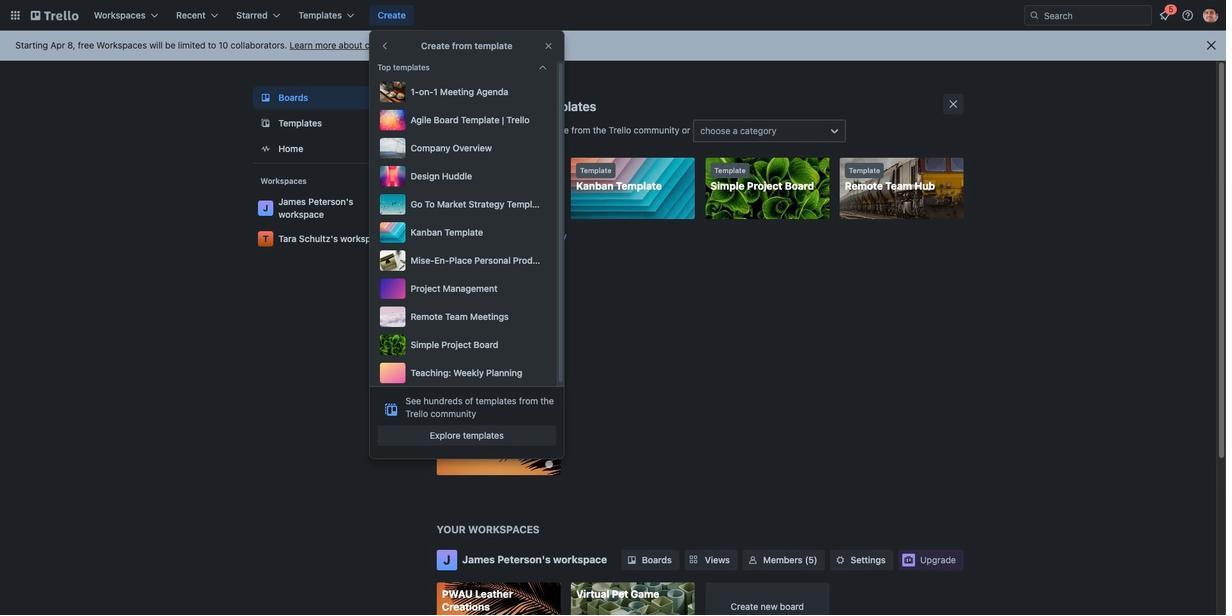Task type: vqa. For each thing, say whether or not it's contained in the screenshot.
bottommost 28 button
no



Task type: describe. For each thing, give the bounding box(es) containing it.
sm image
[[747, 553, 759, 566]]

Search field
[[1040, 6, 1152, 25]]

primary element
[[0, 0, 1226, 31]]

template board image
[[258, 116, 273, 131]]

search image
[[1030, 10, 1040, 20]]

2 sm image from the left
[[834, 553, 847, 566]]

5 notifications image
[[1157, 8, 1173, 23]]



Task type: locate. For each thing, give the bounding box(es) containing it.
board image
[[258, 90, 273, 105]]

open information menu image
[[1182, 9, 1194, 22]]

menu
[[377, 79, 549, 386]]

sm image
[[626, 553, 638, 566], [834, 553, 847, 566]]

james peterson (jamespeterson93) image
[[1203, 8, 1219, 23]]

1 horizontal spatial sm image
[[834, 553, 847, 566]]

1 sm image from the left
[[626, 553, 638, 566]]

close popover image
[[544, 41, 554, 51]]

collapse image
[[538, 63, 548, 73]]

there is new activity on this board. image
[[545, 460, 553, 468]]

home image
[[258, 141, 273, 156]]

back to home image
[[31, 5, 79, 26]]

0 horizontal spatial sm image
[[626, 553, 638, 566]]

return to previous screen image
[[380, 41, 390, 51]]



